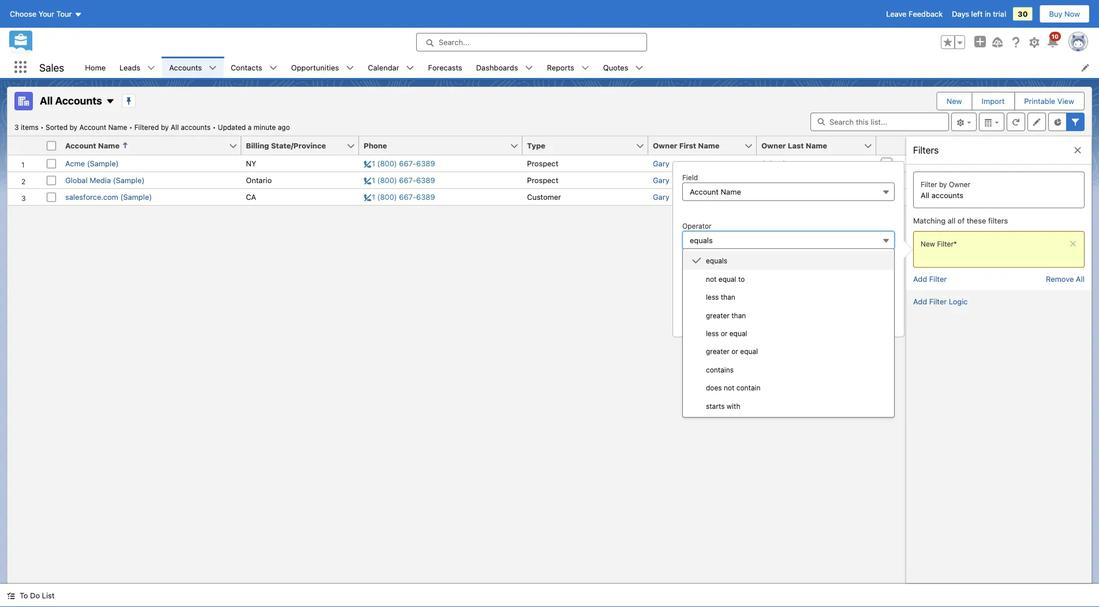Task type: describe. For each thing, give the bounding box(es) containing it.
orlando link for ny
[[762, 159, 790, 168]]

add filter
[[914, 275, 947, 283]]

3
[[14, 123, 19, 131]]

Field button
[[683, 183, 895, 201]]

days left in trial
[[953, 10, 1007, 18]]

to do list button
[[0, 584, 61, 607]]

acme (sample) link
[[65, 159, 119, 168]]

forecasts link
[[421, 57, 469, 78]]

ca
[[246, 193, 256, 201]]

salesforce.com
[[65, 193, 118, 201]]

updated
[[218, 123, 246, 131]]

text default image for reports
[[582, 64, 590, 72]]

owner inside filter by owner all accounts
[[950, 180, 971, 188]]

view
[[1058, 97, 1075, 105]]

type element
[[523, 136, 656, 155]]

sorted
[[46, 123, 68, 131]]

text default image for contacts
[[269, 64, 277, 72]]

filters
[[989, 216, 1009, 225]]

less for less or equal
[[706, 329, 719, 338]]

by inside filter by owner all accounts
[[940, 180, 948, 188]]

(sample) for salesforce.com
[[120, 193, 152, 201]]

prospect for ny
[[527, 159, 559, 168]]

accounts link
[[162, 57, 209, 78]]

home link
[[78, 57, 113, 78]]

trial
[[994, 10, 1007, 18]]

name inside owner last name button
[[806, 141, 828, 150]]

2 • from the left
[[129, 123, 132, 131]]

ny
[[246, 159, 256, 168]]

billing
[[246, 141, 269, 150]]

dialog containing account name
[[673, 161, 914, 417]]

filter for add filter logic
[[930, 297, 947, 306]]

cell inside all accounts 'grid'
[[42, 136, 61, 155]]

remove all
[[1047, 275, 1085, 283]]

buy now
[[1050, 10, 1081, 18]]

0 horizontal spatial accounts
[[181, 123, 211, 131]]

account name element
[[61, 136, 248, 155]]

*
[[954, 240, 957, 248]]

greater for greater than
[[706, 311, 730, 319]]

item number image
[[8, 136, 42, 155]]

opportunities list item
[[284, 57, 361, 78]]

all
[[948, 216, 956, 225]]

home
[[85, 63, 106, 72]]

owner first name button
[[649, 136, 745, 155]]

accounts inside list item
[[169, 63, 202, 72]]

owner last name button
[[757, 136, 864, 155]]

1 • from the left
[[40, 123, 44, 131]]

30
[[1018, 10, 1028, 18]]

action element
[[877, 136, 907, 155]]

now
[[1065, 10, 1081, 18]]

acme
[[65, 159, 85, 168]]

ago
[[278, 123, 290, 131]]

contacts
[[231, 63, 262, 72]]

Operator button
[[683, 231, 895, 250]]

does not contain
[[706, 384, 761, 392]]

greater than
[[706, 311, 746, 319]]

accounts image
[[14, 92, 33, 110]]

these
[[967, 216, 987, 225]]

text default image up all accounts status
[[106, 97, 115, 106]]

left
[[972, 10, 983, 18]]

calendar list item
[[361, 57, 421, 78]]

minute
[[254, 123, 276, 131]]

all right accounts icon
[[40, 94, 53, 106]]

click to dial disabled image for ca
[[364, 193, 435, 201]]

type button
[[523, 136, 636, 155]]

less or equal
[[706, 329, 748, 338]]

remove
[[1047, 275, 1075, 283]]

3 items • sorted by account name • filtered by all accounts • updated a minute ago
[[14, 123, 290, 131]]

first
[[680, 141, 697, 150]]

list containing home
[[78, 57, 1100, 78]]

3 • from the left
[[213, 123, 216, 131]]

billing state/province button
[[241, 136, 347, 155]]

value
[[683, 268, 702, 277]]

salesforce.com (sample)
[[65, 193, 152, 201]]

all right remove
[[1077, 275, 1085, 283]]

accounts list item
[[162, 57, 224, 78]]

search... button
[[416, 33, 648, 51]]

with
[[727, 402, 741, 410]]

none search field inside all accounts|accounts|list view element
[[811, 113, 950, 131]]

gary for ca
[[653, 193, 670, 201]]

all accounts
[[40, 94, 102, 106]]

(sample) for acme
[[87, 159, 119, 168]]

customer
[[527, 193, 561, 201]]

feedback
[[909, 10, 943, 18]]

equals option
[[683, 251, 895, 270]]

ontario
[[246, 176, 272, 185]]

gary link for ca
[[653, 193, 670, 201]]

does
[[706, 384, 722, 392]]

1 vertical spatial not
[[724, 384, 735, 392]]

forecasts
[[428, 63, 463, 72]]

reports link
[[540, 57, 582, 78]]

calendar link
[[361, 57, 406, 78]]

field
[[683, 173, 698, 181]]

buy
[[1050, 10, 1063, 18]]

10 button
[[1047, 32, 1062, 49]]

items
[[21, 123, 39, 131]]

a
[[248, 123, 252, 131]]

owner last name element
[[757, 136, 884, 155]]

text default image inside leads list item
[[147, 64, 155, 72]]

2 vertical spatial account
[[690, 187, 719, 196]]

import button
[[973, 92, 1014, 110]]

owner first name
[[653, 141, 720, 150]]

all inside filter by owner all accounts
[[921, 191, 930, 199]]

or for less
[[721, 329, 728, 338]]

name inside the owner first name button
[[699, 141, 720, 150]]

global media (sample)
[[65, 176, 145, 185]]

not equal to
[[706, 275, 745, 283]]

to
[[20, 591, 28, 600]]

new for new filter *
[[921, 240, 936, 248]]

choose your tour
[[10, 10, 72, 18]]

state/province
[[271, 141, 326, 150]]

phone element
[[359, 136, 530, 155]]

text default image inside equals option
[[693, 256, 702, 265]]

click to dial disabled image for ontario
[[364, 176, 435, 185]]

choose
[[10, 10, 36, 18]]

list box containing equals
[[683, 248, 895, 417]]

orlando for ny
[[762, 159, 790, 168]]

add filter button
[[914, 275, 947, 283]]

name left filtered
[[108, 123, 127, 131]]

1 horizontal spatial by
[[161, 123, 169, 131]]

less for less than
[[706, 293, 719, 301]]

contain
[[737, 384, 761, 392]]

dashboards
[[476, 63, 518, 72]]

name down owner first name element
[[721, 187, 742, 196]]

printable view button
[[1016, 92, 1084, 110]]



Task type: locate. For each thing, give the bounding box(es) containing it.
printable view
[[1025, 97, 1075, 105]]

all
[[40, 94, 53, 106], [171, 123, 179, 131], [921, 191, 930, 199], [1077, 275, 1085, 283]]

1 greater from the top
[[706, 311, 730, 319]]

equal up 'greater or equal'
[[730, 329, 748, 338]]

billing state/province element
[[241, 136, 366, 155]]

0 vertical spatial account
[[79, 123, 106, 131]]

by
[[70, 123, 77, 131], [161, 123, 169, 131], [940, 180, 948, 188]]

3 orlando link from the top
[[762, 193, 790, 201]]

printable
[[1025, 97, 1056, 105]]

filter up add filter logic
[[930, 275, 947, 283]]

than up the less or equal
[[732, 311, 746, 319]]

(sample)
[[87, 159, 119, 168], [113, 176, 145, 185], [120, 193, 152, 201]]

calendar
[[368, 63, 399, 72]]

owner first name element
[[649, 136, 764, 155]]

not right does
[[724, 384, 735, 392]]

import
[[982, 97, 1005, 105]]

2 gary link from the top
[[653, 176, 670, 185]]

not up the less than
[[706, 275, 717, 283]]

equals inside option
[[706, 257, 728, 265]]

account name button
[[61, 136, 229, 155]]

account down all accounts on the top left of page
[[79, 123, 106, 131]]

2 vertical spatial equal
[[741, 348, 758, 356]]

text default image right the calendar
[[406, 64, 414, 72]]

account up 'acme'
[[65, 141, 96, 150]]

owner for owner first name
[[653, 141, 678, 150]]

quotes link
[[597, 57, 636, 78]]

add
[[914, 275, 928, 283], [914, 297, 928, 306]]

1 vertical spatial account name
[[690, 187, 742, 196]]

click to dial disabled image for ny
[[364, 159, 435, 168]]

text default image
[[147, 64, 155, 72], [209, 64, 217, 72], [346, 64, 354, 72], [406, 64, 414, 72], [636, 64, 644, 72], [106, 97, 115, 106], [1074, 146, 1083, 155], [693, 256, 702, 265]]

text default image up value
[[693, 256, 702, 265]]

orlando link
[[762, 159, 790, 168], [762, 176, 790, 185], [762, 193, 790, 201]]

10
[[1052, 33, 1059, 40]]

all up the account name element
[[171, 123, 179, 131]]

greater down the less than
[[706, 311, 730, 319]]

by right sorted
[[70, 123, 77, 131]]

acme (sample)
[[65, 159, 119, 168]]

sales
[[39, 61, 64, 74]]

media
[[90, 176, 111, 185]]

0 vertical spatial equal
[[719, 275, 737, 283]]

orlando link for ca
[[762, 193, 790, 201]]

opportunities
[[291, 63, 339, 72]]

1 vertical spatial less
[[706, 329, 719, 338]]

2 add from the top
[[914, 297, 928, 306]]

salesforce.com (sample) link
[[65, 193, 152, 201]]

all accounts status
[[14, 123, 218, 131]]

1 vertical spatial greater
[[706, 348, 730, 356]]

2 horizontal spatial owner
[[950, 180, 971, 188]]

3 orlando from the top
[[762, 193, 790, 201]]

equal for greater
[[741, 348, 758, 356]]

prospect up customer
[[527, 176, 559, 185]]

text default image inside accounts list item
[[209, 64, 217, 72]]

text default image inside to do list button
[[7, 592, 15, 600]]

owner for owner last name
[[762, 141, 786, 150]]

0 vertical spatial prospect
[[527, 159, 559, 168]]

1 horizontal spatial new
[[947, 97, 963, 105]]

0 horizontal spatial •
[[40, 123, 44, 131]]

operator
[[683, 222, 712, 230]]

1 less from the top
[[706, 293, 719, 301]]

new button
[[938, 92, 972, 110]]

contains
[[706, 366, 734, 374]]

filter for add filter
[[930, 275, 947, 283]]

0 vertical spatial account name
[[65, 141, 120, 150]]

account name
[[65, 141, 120, 150], [690, 187, 742, 196]]

1 gary link from the top
[[653, 159, 670, 168]]

do
[[30, 591, 40, 600]]

text default image for dashboards
[[525, 64, 533, 72]]

filter down all
[[938, 240, 954, 248]]

starts
[[706, 402, 725, 410]]

add down "add filter"
[[914, 297, 928, 306]]

2 vertical spatial click to dial disabled image
[[364, 193, 435, 201]]

by right filtered
[[161, 123, 169, 131]]

0 horizontal spatial by
[[70, 123, 77, 131]]

0 vertical spatial greater
[[706, 311, 730, 319]]

leave
[[887, 10, 907, 18]]

owner up matching all of these filters
[[950, 180, 971, 188]]

leave feedback
[[887, 10, 943, 18]]

text default image right contacts
[[269, 64, 277, 72]]

accounts inside filter by owner all accounts
[[932, 191, 964, 199]]

1 click to dial disabled image from the top
[[364, 159, 435, 168]]

new filter *
[[921, 240, 957, 248]]

owner last name
[[762, 141, 828, 150]]

add for add filter
[[914, 275, 928, 283]]

account inside 'grid'
[[65, 141, 96, 150]]

gary for ontario
[[653, 176, 670, 185]]

2 vertical spatial orlando
[[762, 193, 790, 201]]

tour
[[56, 10, 72, 18]]

0 vertical spatial equals
[[690, 236, 713, 245]]

list
[[78, 57, 1100, 78]]

equal left to
[[719, 275, 737, 283]]

1 vertical spatial new
[[921, 240, 936, 248]]

less than
[[706, 293, 736, 301]]

1 horizontal spatial accounts
[[169, 63, 202, 72]]

new left import button
[[947, 97, 963, 105]]

equals inside button
[[690, 236, 713, 245]]

1 gary from the top
[[653, 159, 670, 168]]

account name inside all accounts 'grid'
[[65, 141, 120, 150]]

text default image left the calendar
[[346, 64, 354, 72]]

1 prospect from the top
[[527, 159, 559, 168]]

greater
[[706, 311, 730, 319], [706, 348, 730, 356]]

account name down field
[[690, 187, 742, 196]]

0 horizontal spatial accounts
[[55, 94, 102, 106]]

dashboards link
[[469, 57, 525, 78]]

or for greater
[[732, 348, 739, 356]]

new for new
[[947, 97, 963, 105]]

new inside button
[[947, 97, 963, 105]]

1 vertical spatial or
[[732, 348, 739, 356]]

quotes list item
[[597, 57, 651, 78]]

contacts list item
[[224, 57, 284, 78]]

2 vertical spatial (sample)
[[120, 193, 152, 201]]

1 vertical spatial gary
[[653, 176, 670, 185]]

3 click to dial disabled image from the top
[[364, 193, 435, 201]]

1 vertical spatial than
[[732, 311, 746, 319]]

add filter logic button
[[914, 297, 968, 306]]

1 horizontal spatial owner
[[762, 141, 786, 150]]

1 orlando from the top
[[762, 159, 790, 168]]

(sample) up global media (sample) link
[[87, 159, 119, 168]]

accounts up sorted
[[55, 94, 102, 106]]

less down not equal to
[[706, 293, 719, 301]]

equals up not equal to
[[706, 257, 728, 265]]

accounts right leads list item
[[169, 63, 202, 72]]

text default image inside "dashboards" list item
[[525, 64, 533, 72]]

to
[[739, 275, 745, 283]]

contacts link
[[224, 57, 269, 78]]

accounts left updated
[[181, 123, 211, 131]]

text default image
[[269, 64, 277, 72], [525, 64, 533, 72], [582, 64, 590, 72], [7, 592, 15, 600]]

0 vertical spatial orlando link
[[762, 159, 790, 168]]

filter inside filter by owner all accounts
[[921, 180, 938, 188]]

1 vertical spatial accounts
[[55, 94, 102, 106]]

2 vertical spatial gary link
[[653, 193, 670, 201]]

text default image right leads
[[147, 64, 155, 72]]

• left updated
[[213, 123, 216, 131]]

0 vertical spatial orlando
[[762, 159, 790, 168]]

of
[[958, 216, 965, 225]]

buy now button
[[1040, 5, 1091, 23]]

orlando
[[762, 159, 790, 168], [762, 176, 790, 185], [762, 193, 790, 201]]

owner left last
[[762, 141, 786, 150]]

orlando for ca
[[762, 193, 790, 201]]

equal down the less or equal
[[741, 348, 758, 356]]

0 vertical spatial less
[[706, 293, 719, 301]]

or down greater than
[[721, 329, 728, 338]]

orlando for ontario
[[762, 176, 790, 185]]

1 orlando link from the top
[[762, 159, 790, 168]]

0 vertical spatial or
[[721, 329, 728, 338]]

0 vertical spatial than
[[721, 293, 736, 301]]

1 vertical spatial equals
[[706, 257, 728, 265]]

or down the less or equal
[[732, 348, 739, 356]]

dashboards list item
[[469, 57, 540, 78]]

filter for new filter *
[[938, 240, 954, 248]]

text default image inside contacts list item
[[269, 64, 277, 72]]

than for less than
[[721, 293, 736, 301]]

1 vertical spatial click to dial disabled image
[[364, 176, 435, 185]]

3 gary from the top
[[653, 193, 670, 201]]

0 vertical spatial (sample)
[[87, 159, 119, 168]]

orlando link for ontario
[[762, 176, 790, 185]]

1 horizontal spatial account name
[[690, 187, 742, 196]]

text default image inside reports list item
[[582, 64, 590, 72]]

leads link
[[113, 57, 147, 78]]

2 greater from the top
[[706, 348, 730, 356]]

your
[[39, 10, 54, 18]]

1 vertical spatial accounts
[[932, 191, 964, 199]]

•
[[40, 123, 44, 131], [129, 123, 132, 131], [213, 123, 216, 131]]

global
[[65, 176, 88, 185]]

add filter logic
[[914, 297, 968, 306]]

2 prospect from the top
[[527, 176, 559, 185]]

0 horizontal spatial not
[[706, 275, 717, 283]]

prospect
[[527, 159, 559, 168], [527, 176, 559, 185]]

starts with
[[706, 402, 741, 410]]

Search All Accounts list view. search field
[[811, 113, 950, 131]]

cell
[[42, 136, 61, 155]]

filtered
[[134, 123, 159, 131]]

name right first at the right of page
[[699, 141, 720, 150]]

0 horizontal spatial owner
[[653, 141, 678, 150]]

text default image left to
[[7, 592, 15, 600]]

(sample) up salesforce.com (sample)
[[113, 176, 145, 185]]

phone button
[[359, 136, 510, 155]]

less down greater than
[[706, 329, 719, 338]]

2 vertical spatial gary
[[653, 193, 670, 201]]

0 vertical spatial gary link
[[653, 159, 670, 168]]

account name inside dialog
[[690, 187, 742, 196]]

0 vertical spatial not
[[706, 275, 717, 283]]

2 less from the top
[[706, 329, 719, 338]]

1 horizontal spatial •
[[129, 123, 132, 131]]

new
[[947, 97, 963, 105], [921, 240, 936, 248]]

1 vertical spatial gary link
[[653, 176, 670, 185]]

phone
[[364, 141, 387, 150]]

account name up acme (sample) link
[[65, 141, 120, 150]]

0 vertical spatial gary
[[653, 159, 670, 168]]

all accounts|accounts|list view element
[[7, 87, 1093, 584]]

group
[[942, 35, 966, 49]]

all accounts grid
[[8, 136, 907, 206]]

prospect for ontario
[[527, 176, 559, 185]]

all up the matching
[[921, 191, 930, 199]]

2 orlando link from the top
[[762, 176, 790, 185]]

click to dial disabled image
[[364, 159, 435, 168], [364, 176, 435, 185], [364, 193, 435, 201]]

0 vertical spatial new
[[947, 97, 963, 105]]

add for add filter logic
[[914, 297, 928, 306]]

0 horizontal spatial account name
[[65, 141, 120, 150]]

1 vertical spatial orlando link
[[762, 176, 790, 185]]

2 orlando from the top
[[762, 176, 790, 185]]

leads list item
[[113, 57, 162, 78]]

0 vertical spatial click to dial disabled image
[[364, 159, 435, 168]]

dialog
[[673, 161, 914, 417]]

matching all of these filters
[[914, 216, 1009, 225]]

1 vertical spatial add
[[914, 297, 928, 306]]

filter left the logic
[[930, 297, 947, 306]]

Value text field
[[683, 277, 895, 297]]

filter down filters
[[921, 180, 938, 188]]

gary link for ny
[[653, 159, 670, 168]]

0 vertical spatial add
[[914, 275, 928, 283]]

name right last
[[806, 141, 828, 150]]

2 vertical spatial orlando link
[[762, 193, 790, 201]]

add up add filter logic
[[914, 275, 928, 283]]

prospect down type
[[527, 159, 559, 168]]

text default image inside calendar list item
[[406, 64, 414, 72]]

reports
[[547, 63, 575, 72]]

remove all button
[[1047, 275, 1085, 283]]

account
[[79, 123, 106, 131], [65, 141, 96, 150], [690, 187, 719, 196]]

text default image right reports
[[582, 64, 590, 72]]

1 vertical spatial orlando
[[762, 176, 790, 185]]

new down the matching
[[921, 240, 936, 248]]

gary link for ontario
[[653, 176, 670, 185]]

item number element
[[8, 136, 42, 155]]

text default image right quotes
[[636, 64, 644, 72]]

account down field
[[690, 187, 719, 196]]

1 horizontal spatial accounts
[[932, 191, 964, 199]]

filter by owner all accounts
[[921, 180, 971, 199]]

matching
[[914, 216, 946, 225]]

• right items
[[40, 123, 44, 131]]

text default image down view
[[1074, 146, 1083, 155]]

opportunities link
[[284, 57, 346, 78]]

name down all accounts status
[[98, 141, 120, 150]]

1 vertical spatial (sample)
[[113, 176, 145, 185]]

2 gary from the top
[[653, 176, 670, 185]]

text default image left contacts link
[[209, 64, 217, 72]]

text default image inside quotes list item
[[636, 64, 644, 72]]

type
[[527, 141, 546, 150]]

reports list item
[[540, 57, 597, 78]]

1 horizontal spatial or
[[732, 348, 739, 356]]

(sample) down global media (sample) link
[[120, 193, 152, 201]]

gary for ny
[[653, 159, 670, 168]]

owner left first at the right of page
[[653, 141, 678, 150]]

1 vertical spatial equal
[[730, 329, 748, 338]]

than for greater than
[[732, 311, 746, 319]]

equals down operator
[[690, 236, 713, 245]]

action image
[[877, 136, 907, 155]]

name inside the account name element
[[98, 141, 120, 150]]

0 vertical spatial accounts
[[169, 63, 202, 72]]

1 vertical spatial prospect
[[527, 176, 559, 185]]

3 gary link from the top
[[653, 193, 670, 201]]

equal for less
[[730, 329, 748, 338]]

1 add from the top
[[914, 275, 928, 283]]

list box
[[683, 248, 895, 417]]

greater or equal
[[706, 348, 758, 356]]

accounts up all
[[932, 191, 964, 199]]

greater for greater or equal
[[706, 348, 730, 356]]

leads
[[120, 63, 140, 72]]

0 horizontal spatial or
[[721, 329, 728, 338]]

0 vertical spatial accounts
[[181, 123, 211, 131]]

choose your tour button
[[9, 5, 83, 23]]

quotes
[[603, 63, 629, 72]]

in
[[985, 10, 992, 18]]

• left filtered
[[129, 123, 132, 131]]

1 vertical spatial account
[[65, 141, 96, 150]]

by up the matching
[[940, 180, 948, 188]]

not
[[706, 275, 717, 283], [724, 384, 735, 392]]

equal
[[719, 275, 737, 283], [730, 329, 748, 338], [741, 348, 758, 356]]

2 horizontal spatial •
[[213, 123, 216, 131]]

last
[[788, 141, 804, 150]]

2 click to dial disabled image from the top
[[364, 176, 435, 185]]

global media (sample) link
[[65, 176, 145, 185]]

1 horizontal spatial not
[[724, 384, 735, 392]]

2 horizontal spatial by
[[940, 180, 948, 188]]

None search field
[[811, 113, 950, 131]]

greater up contains
[[706, 348, 730, 356]]

text default image inside "opportunities" 'list item'
[[346, 64, 354, 72]]

0 horizontal spatial new
[[921, 240, 936, 248]]

than up greater than
[[721, 293, 736, 301]]

text default image down the search... button
[[525, 64, 533, 72]]

search...
[[439, 38, 470, 46]]



Task type: vqa. For each thing, say whether or not it's contained in the screenshot.
Owner Last Name
yes



